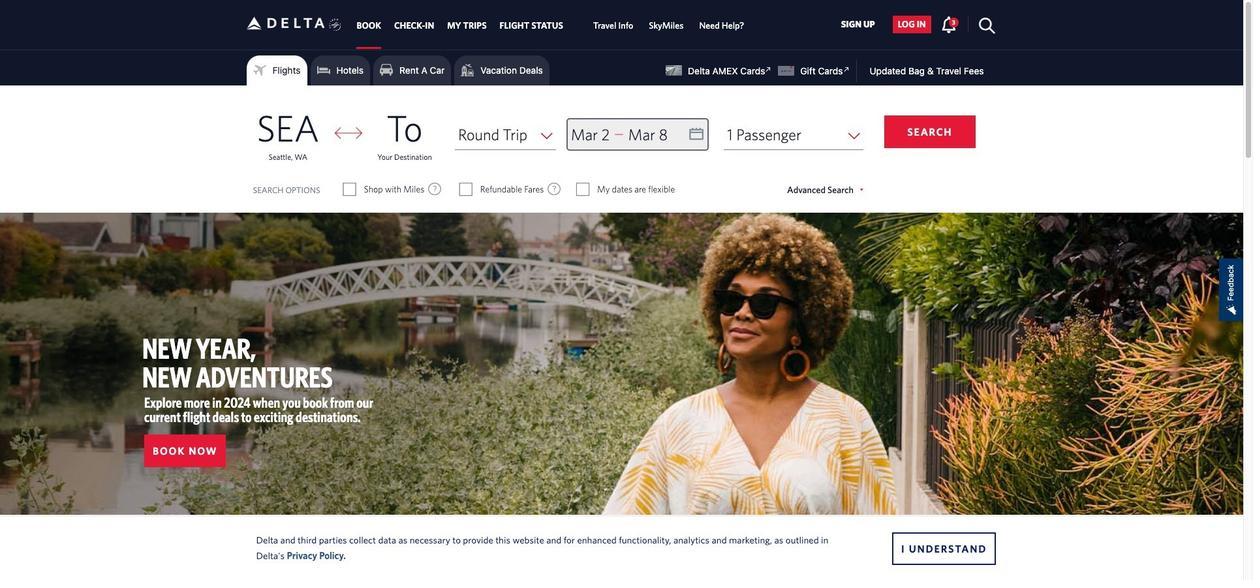 Task type: describe. For each thing, give the bounding box(es) containing it.
skyteam image
[[329, 4, 342, 45]]



Task type: locate. For each thing, give the bounding box(es) containing it.
tab panel
[[0, 86, 1244, 213]]

None checkbox
[[460, 183, 472, 196]]

0 horizontal spatial this link opens another site in a new window that may not follow the same accessibility policies as delta air lines. image
[[763, 63, 775, 76]]

None text field
[[568, 120, 707, 150]]

1 horizontal spatial this link opens another site in a new window that may not follow the same accessibility policies as delta air lines. image
[[841, 63, 853, 76]]

delta air lines image
[[247, 3, 325, 44]]

tab list
[[350, 0, 753, 49]]

None checkbox
[[344, 183, 356, 196], [577, 183, 589, 196], [344, 183, 356, 196], [577, 183, 589, 196]]

this link opens another site in a new window that may not follow the same accessibility policies as delta air lines. image
[[763, 63, 775, 76], [841, 63, 853, 76]]

1 this link opens another site in a new window that may not follow the same accessibility policies as delta air lines. image from the left
[[763, 63, 775, 76]]

2 this link opens another site in a new window that may not follow the same accessibility policies as delta air lines. image from the left
[[841, 63, 853, 76]]

None field
[[455, 120, 556, 150], [724, 120, 864, 150], [455, 120, 556, 150], [724, 120, 864, 150]]



Task type: vqa. For each thing, say whether or not it's contained in the screenshot.
CALENDAR EXPANDED, USE ARROW KEYS TO SELECT DATE "application"
no



